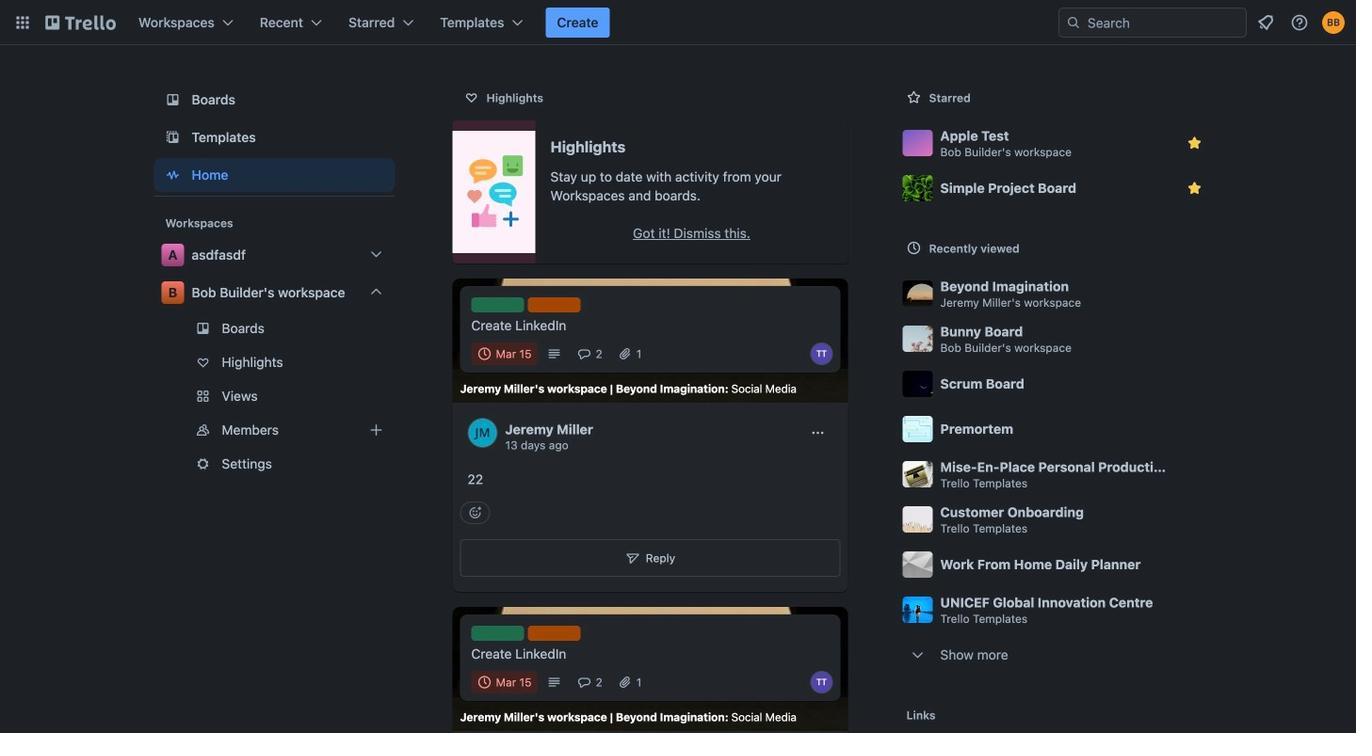 Task type: describe. For each thing, give the bounding box(es) containing it.
primary element
[[0, 0, 1357, 45]]

color: green, title: none image for 1st color: orange, title: none image from the bottom
[[471, 627, 524, 642]]

bob builder (bobbuilder40) image
[[1323, 11, 1345, 34]]

board image
[[162, 89, 184, 111]]

template board image
[[162, 126, 184, 149]]

add image
[[365, 419, 388, 442]]



Task type: locate. For each thing, give the bounding box(es) containing it.
search image
[[1066, 15, 1081, 30]]

0 vertical spatial color: green, title: none image
[[471, 298, 524, 313]]

Search field
[[1059, 8, 1247, 38]]

home image
[[162, 164, 184, 187]]

color: orange, title: none image
[[528, 298, 581, 313], [528, 627, 581, 642]]

1 vertical spatial color: green, title: none image
[[471, 627, 524, 642]]

1 vertical spatial color: orange, title: none image
[[528, 627, 581, 642]]

0 vertical spatial color: orange, title: none image
[[528, 298, 581, 313]]

click to unstar apple test. it will be removed from your starred list. image
[[1186, 134, 1204, 153]]

2 color: green, title: none image from the top
[[471, 627, 524, 642]]

color: green, title: none image
[[471, 298, 524, 313], [471, 627, 524, 642]]

click to unstar simple project board. it will be removed from your starred list. image
[[1186, 179, 1204, 198]]

0 notifications image
[[1255, 11, 1277, 34]]

add reaction image
[[460, 502, 490, 525]]

1 color: green, title: none image from the top
[[471, 298, 524, 313]]

1 color: orange, title: none image from the top
[[528, 298, 581, 313]]

2 color: orange, title: none image from the top
[[528, 627, 581, 642]]

color: green, title: none image for 1st color: orange, title: none image
[[471, 298, 524, 313]]

open information menu image
[[1291, 13, 1309, 32]]

back to home image
[[45, 8, 116, 38]]



Task type: vqa. For each thing, say whether or not it's contained in the screenshot.
2nd Color: green, title: none image from the bottom of the page Color: orange, title: none image
yes



